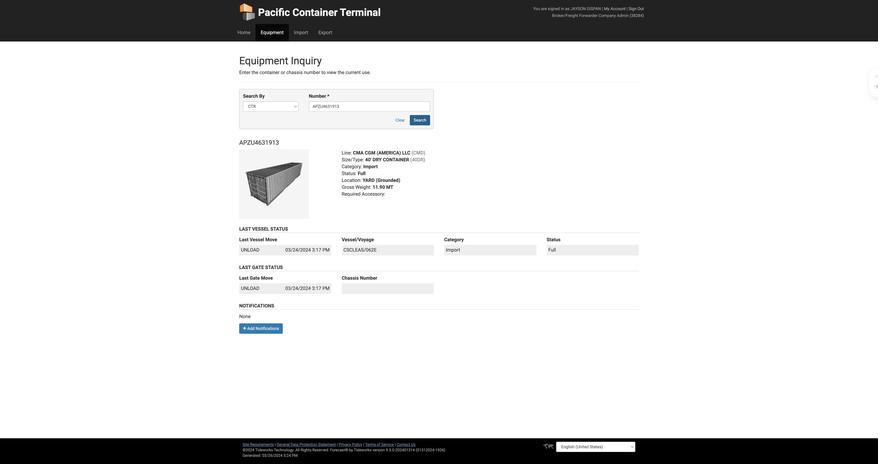 Task type: vqa. For each thing, say whether or not it's contained in the screenshot.
Text Field
yes



Task type: locate. For each thing, give the bounding box(es) containing it.
40dr image
[[239, 150, 309, 219]]

plus image
[[243, 326, 246, 330]]

None text field
[[309, 101, 430, 112]]



